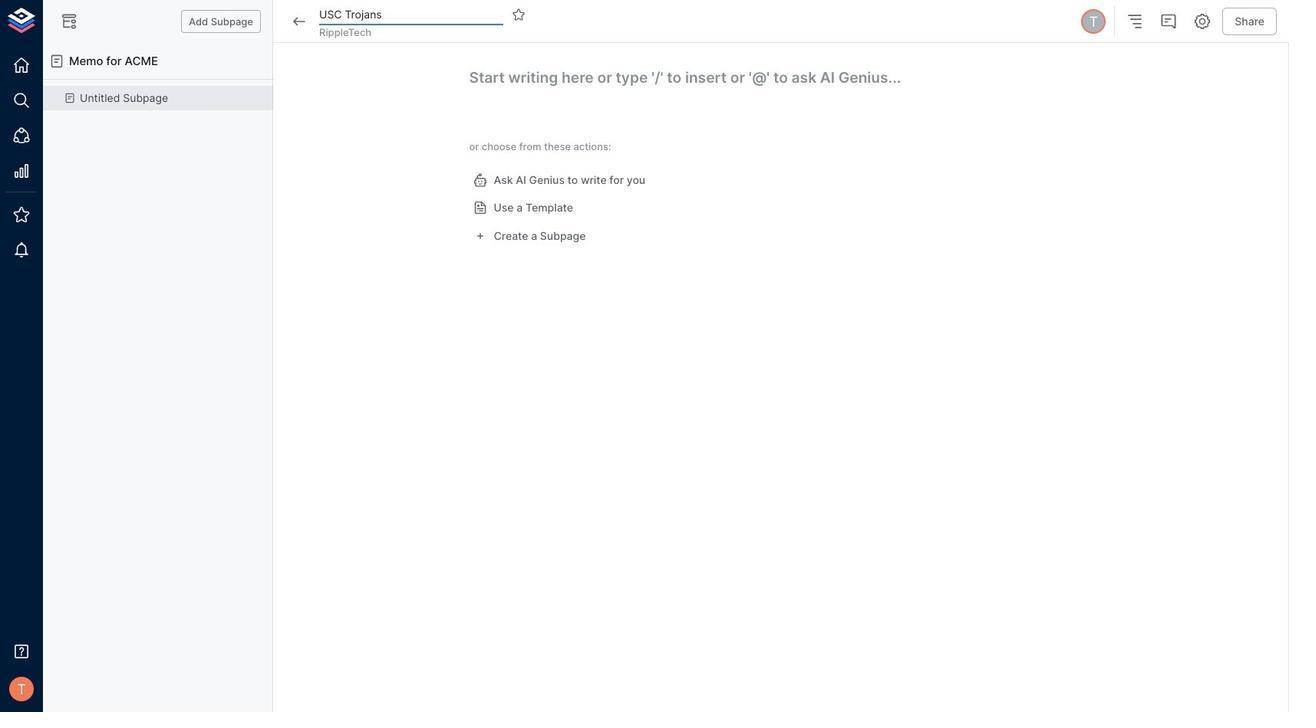 Task type: locate. For each thing, give the bounding box(es) containing it.
table of contents image
[[1126, 12, 1144, 31]]

favorite image
[[512, 8, 526, 21]]

comments image
[[1160, 12, 1178, 31]]

None text field
[[319, 3, 503, 26]]

hide wiki image
[[60, 12, 78, 31]]



Task type: vqa. For each thing, say whether or not it's contained in the screenshot.
'Burton'
no



Task type: describe. For each thing, give the bounding box(es) containing it.
go back image
[[290, 12, 308, 31]]

settings image
[[1193, 12, 1212, 31]]



